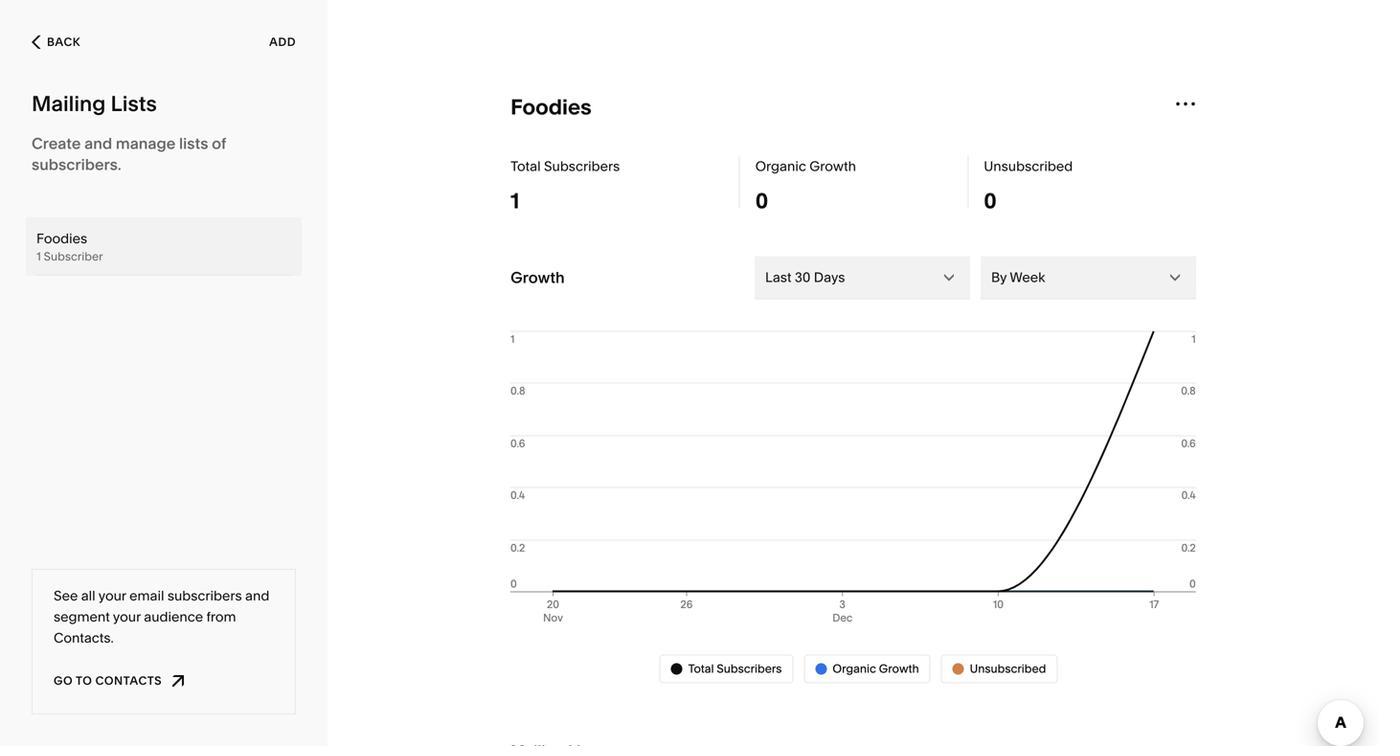 Task type: locate. For each thing, give the bounding box(es) containing it.
segment
[[54, 609, 110, 625]]

by week
[[991, 269, 1045, 285]]

1 vertical spatial and
[[245, 588, 269, 604]]

lists
[[111, 91, 157, 116]]

growth
[[809, 158, 856, 174], [511, 268, 565, 287]]

go to contacts link
[[54, 664, 162, 698]]

by
[[991, 269, 1007, 285]]

from
[[206, 609, 236, 625]]

1 vertical spatial 1
[[36, 249, 41, 263]]

subscribers
[[167, 588, 242, 604]]

email
[[129, 588, 164, 604]]

and
[[84, 134, 112, 153], [245, 588, 269, 604]]

add button
[[269, 25, 296, 59]]

your right all
[[98, 588, 126, 604]]

and up the subscribers.
[[84, 134, 112, 153]]

create
[[32, 134, 81, 153]]

organic growth
[[755, 158, 856, 174]]

0 for unsubscribed
[[984, 188, 997, 214]]

mailing
[[32, 91, 106, 116]]

0 horizontal spatial 0
[[755, 188, 768, 214]]

0
[[755, 188, 768, 214], [984, 188, 997, 214]]

foodies up total subscribers
[[511, 94, 592, 120]]

contacts.
[[54, 630, 114, 646]]

total subscribers
[[511, 158, 620, 174]]

manage
[[116, 134, 176, 153]]

last
[[765, 269, 792, 285]]

add
[[269, 35, 296, 49]]

0 vertical spatial growth
[[809, 158, 856, 174]]

1 vertical spatial foodies
[[36, 230, 87, 247]]

lists
[[179, 134, 208, 153]]

0 horizontal spatial and
[[84, 134, 112, 153]]

1 horizontal spatial foodies
[[511, 94, 592, 120]]

0 horizontal spatial foodies
[[36, 230, 87, 247]]

all
[[81, 588, 95, 604]]

1 vertical spatial your
[[113, 609, 141, 625]]

1 horizontal spatial 1
[[511, 188, 519, 214]]

your
[[98, 588, 126, 604], [113, 609, 141, 625]]

0 vertical spatial and
[[84, 134, 112, 153]]

go to contacts
[[54, 674, 162, 688]]

your down email at the bottom
[[113, 609, 141, 625]]

1 inside the foodies 1 subscriber
[[36, 249, 41, 263]]

30
[[795, 269, 811, 285]]

0 vertical spatial your
[[98, 588, 126, 604]]

1 down total
[[511, 188, 519, 214]]

1 0 from the left
[[755, 188, 768, 214]]

1 left subscriber
[[36, 249, 41, 263]]

unsubscribed
[[984, 158, 1073, 174]]

foodies inside the foodies 1 subscriber
[[36, 230, 87, 247]]

2 0 from the left
[[984, 188, 997, 214]]

go
[[54, 674, 73, 688]]

see all your email subscribers and segment your audience from contacts.
[[54, 588, 269, 646]]

0 down unsubscribed
[[984, 188, 997, 214]]

and right subscribers
[[245, 588, 269, 604]]

to
[[76, 674, 92, 688]]

0 horizontal spatial 1
[[36, 249, 41, 263]]

0 down organic
[[755, 188, 768, 214]]

1 vertical spatial growth
[[511, 268, 565, 287]]

0 vertical spatial foodies
[[511, 94, 592, 120]]

1 horizontal spatial 0
[[984, 188, 997, 214]]

1 horizontal spatial and
[[245, 588, 269, 604]]

foodies for foodies 1 subscriber
[[36, 230, 87, 247]]

and inside 'see all your email subscribers and segment your audience from contacts.'
[[245, 588, 269, 604]]

1
[[511, 188, 519, 214], [36, 249, 41, 263]]

foodies up subscriber
[[36, 230, 87, 247]]

foodies
[[511, 94, 592, 120], [36, 230, 87, 247]]



Task type: vqa. For each thing, say whether or not it's contained in the screenshot.
THE OUR
no



Task type: describe. For each thing, give the bounding box(es) containing it.
1 horizontal spatial growth
[[809, 158, 856, 174]]

mailing lists
[[32, 91, 157, 116]]

foodies for foodies
[[511, 94, 592, 120]]

see
[[54, 588, 78, 604]]

back button
[[26, 21, 86, 63]]

total
[[511, 158, 541, 174]]

0 horizontal spatial growth
[[511, 268, 565, 287]]

0 vertical spatial 1
[[511, 188, 519, 214]]

last 30 days button
[[755, 256, 970, 298]]

by week button
[[981, 256, 1196, 298]]

and inside create and manage lists of subscribers.
[[84, 134, 112, 153]]

audience
[[144, 609, 203, 625]]

foodies 1 subscriber
[[36, 230, 103, 263]]

of
[[212, 134, 226, 153]]

subscriber
[[44, 249, 103, 263]]

create and manage lists of subscribers.
[[32, 134, 226, 174]]

subscribers
[[544, 158, 620, 174]]

organic
[[755, 158, 806, 174]]

back
[[47, 35, 81, 49]]

last 30 days
[[765, 269, 845, 285]]

days
[[814, 269, 845, 285]]

week
[[1010, 269, 1045, 285]]

subscribers.
[[32, 155, 121, 174]]

0 for organic growth
[[755, 188, 768, 214]]

contacts
[[95, 674, 162, 688]]



